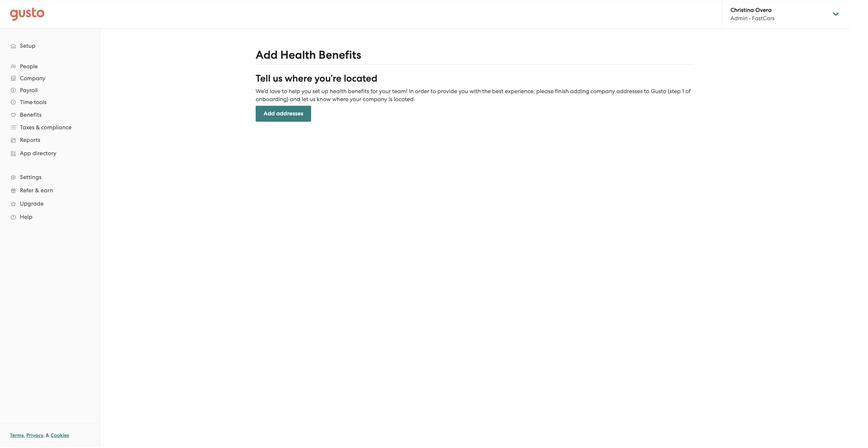 Task type: locate. For each thing, give the bounding box(es) containing it.
2 , from the left
[[43, 433, 45, 439]]

time tools button
[[7, 96, 93, 108]]

in
[[409, 88, 414, 95]]

us right let
[[310, 96, 315, 103]]

3 to from the left
[[644, 88, 650, 95]]

gusto
[[651, 88, 667, 95]]

gusto navigation element
[[0, 29, 99, 235]]

with
[[470, 88, 481, 95]]

&
[[36, 124, 40, 131], [35, 187, 39, 194], [46, 433, 49, 439]]

add for add health benefits
[[256, 48, 278, 62]]

reports link
[[7, 134, 93, 146]]

your
[[379, 88, 391, 95], [350, 96, 362, 103]]

add down onboarding)
[[264, 110, 275, 117]]

0 horizontal spatial you
[[302, 88, 311, 95]]

1 horizontal spatial addresses
[[617, 88, 643, 95]]

located
[[344, 73, 378, 84]]

& left cookies
[[46, 433, 49, 439]]

admin
[[731, 15, 748, 22]]

addresses left gusto
[[617, 88, 643, 95]]

benefits up "you're"
[[319, 48, 361, 62]]

best
[[492, 88, 504, 95]]

list
[[0, 60, 99, 224]]

us
[[273, 73, 283, 84], [310, 96, 315, 103]]

your down benefits
[[350, 96, 362, 103]]

1 vertical spatial addresses
[[276, 110, 303, 117]]

time tools
[[20, 99, 47, 106]]

0 horizontal spatial benefits
[[20, 112, 42, 118]]

benefits down time tools
[[20, 112, 42, 118]]

where inside we'd love to help you set up health benefits for your team! in order to provide you with the best experience, please finish adding company addresses to gusto (step 1 of onboarding) and let us know where your company is located.
[[332, 96, 349, 103]]

home image
[[10, 7, 45, 21]]

addresses inside we'd love to help you set up health benefits for your team! in order to provide you with the best experience, please finish adding company addresses to gusto (step 1 of onboarding) and let us know where your company is located.
[[617, 88, 643, 95]]

2 horizontal spatial to
[[644, 88, 650, 95]]

you
[[302, 88, 311, 95], [459, 88, 468, 95]]

addresses
[[617, 88, 643, 95], [276, 110, 303, 117]]

we'd love to help you set up health benefits for your team! in order to provide you with the best experience, please finish adding company addresses to gusto (step 1 of onboarding) and let us know where your company is located.
[[256, 88, 691, 103]]

to left gusto
[[644, 88, 650, 95]]

1 horizontal spatial company
[[591, 88, 615, 95]]

1 horizontal spatial you
[[459, 88, 468, 95]]

0 vertical spatial &
[[36, 124, 40, 131]]

1 horizontal spatial benefits
[[319, 48, 361, 62]]

1 vertical spatial add
[[264, 110, 275, 117]]

help
[[20, 214, 33, 221]]

1 horizontal spatial ,
[[43, 433, 45, 439]]

earn
[[41, 187, 53, 194]]

1 vertical spatial company
[[363, 96, 387, 103]]

where down health
[[332, 96, 349, 103]]

0 horizontal spatial us
[[273, 73, 283, 84]]

to right the "love"
[[282, 88, 287, 95]]

benefits
[[319, 48, 361, 62], [20, 112, 42, 118]]

cookies button
[[51, 432, 69, 440]]

directory
[[33, 150, 56, 157]]

of
[[686, 88, 691, 95]]

0 horizontal spatial ,
[[24, 433, 25, 439]]

tell us where you're located
[[256, 73, 378, 84]]

2 vertical spatial &
[[46, 433, 49, 439]]

taxes & compliance
[[20, 124, 72, 131]]

taxes & compliance button
[[7, 122, 93, 134]]

& left earn
[[35, 187, 39, 194]]

the
[[482, 88, 491, 95]]

add addresses
[[264, 110, 303, 117]]

know
[[317, 96, 331, 103]]

refer
[[20, 187, 34, 194]]

0 vertical spatial benefits
[[319, 48, 361, 62]]

0 vertical spatial add
[[256, 48, 278, 62]]

you up let
[[302, 88, 311, 95]]

1 vertical spatial benefits
[[20, 112, 42, 118]]

add up tell
[[256, 48, 278, 62]]

1 vertical spatial where
[[332, 96, 349, 103]]

cookies
[[51, 433, 69, 439]]

list containing people
[[0, 60, 99, 224]]

company right adding
[[591, 88, 615, 95]]

christina overa admin • fastcars
[[731, 7, 775, 22]]

tools
[[34, 99, 47, 106]]

add
[[256, 48, 278, 62], [264, 110, 275, 117]]

to right order
[[431, 88, 436, 95]]

your up is
[[379, 88, 391, 95]]

, left cookies
[[43, 433, 45, 439]]

0 vertical spatial addresses
[[617, 88, 643, 95]]

0 horizontal spatial to
[[282, 88, 287, 95]]

1 horizontal spatial us
[[310, 96, 315, 103]]

1 vertical spatial us
[[310, 96, 315, 103]]

let
[[302, 96, 308, 103]]

& for earn
[[35, 187, 39, 194]]

please
[[536, 88, 554, 95]]

is
[[389, 96, 393, 103]]

company button
[[7, 72, 93, 84]]

addresses down and
[[276, 110, 303, 117]]

0 horizontal spatial where
[[285, 73, 312, 84]]

app
[[20, 150, 31, 157]]

where
[[285, 73, 312, 84], [332, 96, 349, 103]]

you left with
[[459, 88, 468, 95]]

1 horizontal spatial where
[[332, 96, 349, 103]]

1 , from the left
[[24, 433, 25, 439]]

payroll
[[20, 87, 38, 94]]

0 horizontal spatial your
[[350, 96, 362, 103]]

& for compliance
[[36, 124, 40, 131]]

company down for
[[363, 96, 387, 103]]

to
[[282, 88, 287, 95], [431, 88, 436, 95], [644, 88, 650, 95]]

us up the "love"
[[273, 73, 283, 84]]

1
[[682, 88, 684, 95]]

refer & earn
[[20, 187, 53, 194]]

experience,
[[505, 88, 535, 95]]

& right taxes
[[36, 124, 40, 131]]

company
[[591, 88, 615, 95], [363, 96, 387, 103]]

benefits inside list
[[20, 112, 42, 118]]

settings
[[20, 174, 41, 181]]

1 horizontal spatial your
[[379, 88, 391, 95]]

where up help on the top of page
[[285, 73, 312, 84]]

1 vertical spatial &
[[35, 187, 39, 194]]

terms , privacy , & cookies
[[10, 433, 69, 439]]

1 horizontal spatial to
[[431, 88, 436, 95]]

,
[[24, 433, 25, 439], [43, 433, 45, 439]]

, left 'privacy'
[[24, 433, 25, 439]]

& inside dropdown button
[[36, 124, 40, 131]]



Task type: describe. For each thing, give the bounding box(es) containing it.
upgrade link
[[7, 198, 93, 210]]

0 horizontal spatial company
[[363, 96, 387, 103]]

and
[[290, 96, 300, 103]]

team!
[[392, 88, 408, 95]]

setup link
[[7, 40, 93, 52]]

0 vertical spatial us
[[273, 73, 283, 84]]

terms link
[[10, 433, 24, 439]]

1 you from the left
[[302, 88, 311, 95]]

benefits
[[348, 88, 369, 95]]

app directory
[[20, 150, 56, 157]]

people button
[[7, 60, 93, 72]]

set
[[313, 88, 320, 95]]

adding
[[570, 88, 589, 95]]

located.
[[394, 96, 415, 103]]

order
[[415, 88, 429, 95]]

help
[[289, 88, 300, 95]]

finish
[[555, 88, 569, 95]]

we'd
[[256, 88, 268, 95]]

add for add addresses
[[264, 110, 275, 117]]

settings link
[[7, 171, 93, 183]]

compliance
[[41, 124, 72, 131]]

payroll button
[[7, 84, 93, 96]]

fastcars
[[752, 15, 775, 22]]

overa
[[756, 7, 772, 14]]

0 horizontal spatial addresses
[[276, 110, 303, 117]]

upgrade
[[20, 201, 44, 207]]

1 to from the left
[[282, 88, 287, 95]]

add addresses link
[[256, 106, 311, 122]]

app directory link
[[7, 147, 93, 159]]

terms
[[10, 433, 24, 439]]

setup
[[20, 43, 35, 49]]

company
[[20, 75, 45, 82]]

for
[[371, 88, 378, 95]]

0 vertical spatial where
[[285, 73, 312, 84]]

provide
[[438, 88, 457, 95]]

health
[[280, 48, 316, 62]]

(step
[[668, 88, 681, 95]]

up
[[322, 88, 328, 95]]

•
[[749, 15, 751, 22]]

tell
[[256, 73, 271, 84]]

refer & earn link
[[7, 185, 93, 197]]

people
[[20, 63, 38, 70]]

2 you from the left
[[459, 88, 468, 95]]

help link
[[7, 211, 93, 223]]

taxes
[[20, 124, 34, 131]]

privacy link
[[26, 433, 43, 439]]

reports
[[20, 137, 40, 143]]

time
[[20, 99, 33, 106]]

love
[[270, 88, 281, 95]]

benefits link
[[7, 109, 93, 121]]

us inside we'd love to help you set up health benefits for your team! in order to provide you with the best experience, please finish adding company addresses to gusto (step 1 of onboarding) and let us know where your company is located.
[[310, 96, 315, 103]]

add health benefits
[[256, 48, 361, 62]]

0 vertical spatial company
[[591, 88, 615, 95]]

0 vertical spatial your
[[379, 88, 391, 95]]

1 vertical spatial your
[[350, 96, 362, 103]]

2 to from the left
[[431, 88, 436, 95]]

onboarding)
[[256, 96, 289, 103]]

health
[[330, 88, 347, 95]]

privacy
[[26, 433, 43, 439]]

christina
[[731, 7, 754, 14]]

you're
[[315, 73, 342, 84]]



Task type: vqa. For each thing, say whether or not it's contained in the screenshot.
or in USE ONE OF GUSTO'S PROFESSIONALLY-CRAFTED REPORTS BELOW, OR BUILD YOUR OWN FROM SCRATCH.
no



